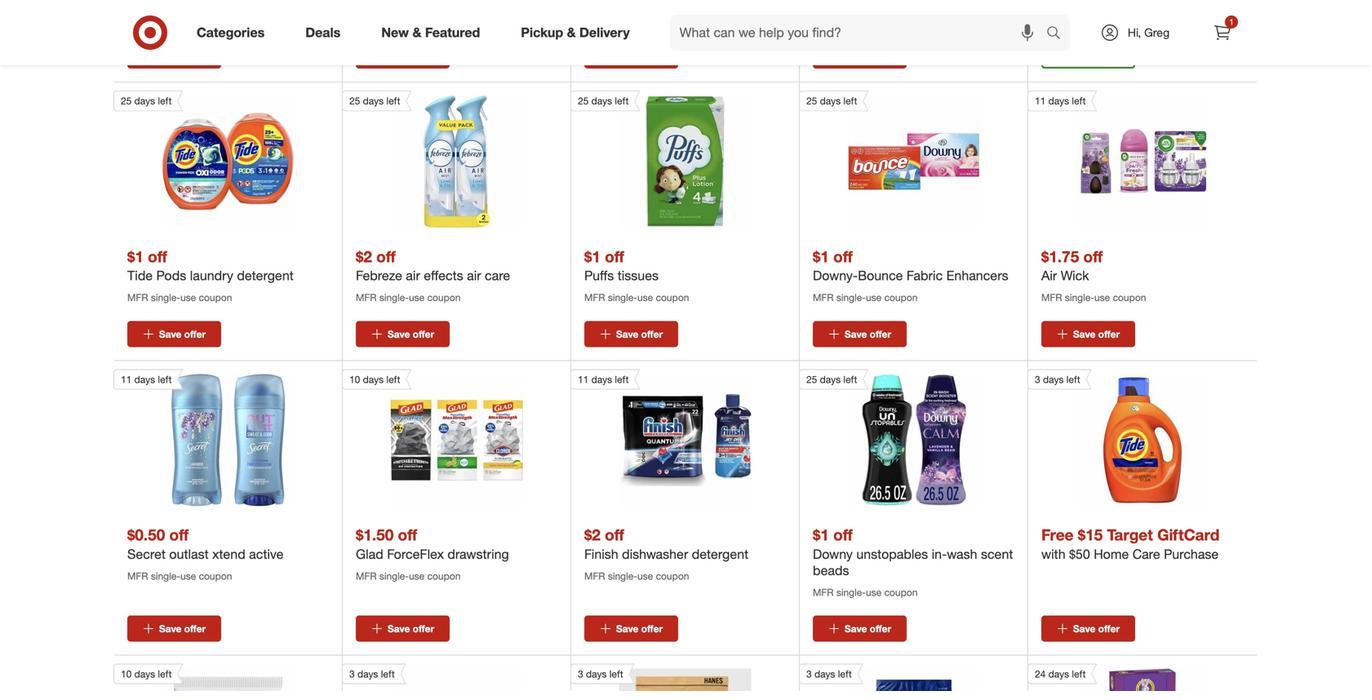Task type: vqa. For each thing, say whether or not it's contained in the screenshot.
Puzzle in NHL Philadelphia Flyers 500pc Purebred Puzzle
no



Task type: locate. For each thing, give the bounding box(es) containing it.
$1 off downy-bounce fabric enhancers mfr single-use coupon
[[813, 247, 1008, 304]]

0 vertical spatial 10
[[349, 373, 360, 385]]

save offer for finish dishwasher detergent
[[616, 623, 663, 635]]

25 days left for downy
[[806, 373, 857, 385]]

left inside button
[[1072, 668, 1086, 680]]

coupon inside $2 off finish dishwasher detergent mfr single-use coupon
[[656, 570, 689, 582]]

3 days left
[[1035, 373, 1080, 385], [349, 668, 395, 680], [578, 668, 623, 680], [806, 668, 852, 680]]

save offer for secret outlast xtend active
[[159, 623, 206, 635]]

off inside $0.50 off secret outlast xtend active mfr single-use coupon
[[169, 526, 189, 544]]

$1 inside $1 off tide pods laundry detergent mfr single-use coupon
[[127, 247, 144, 266]]

$1 off tide pods laundry detergent mfr single-use coupon
[[127, 247, 294, 304]]

0 horizontal spatial 10 days left
[[121, 668, 172, 680]]

giftcard
[[1157, 526, 1220, 544]]

$2 for finish dishwasher detergent
[[584, 526, 601, 544]]

bounce
[[858, 268, 903, 284]]

air left effects
[[406, 268, 420, 284]]

off up wick
[[1083, 247, 1103, 266]]

save offer for with $50 home care purchase
[[1073, 623, 1120, 635]]

detergent right dishwasher
[[692, 546, 749, 562]]

save offer button for finish dishwasher detergent
[[584, 616, 678, 642]]

use inside $1 off downy unstopables in-wash scent beads mfr single-use coupon
[[866, 586, 882, 598]]

25 for tide pods laundry detergent
[[121, 95, 132, 107]]

save
[[159, 49, 181, 62], [845, 49, 867, 62], [159, 328, 181, 340], [388, 328, 410, 340], [616, 328, 638, 340], [845, 328, 867, 340], [1073, 328, 1095, 340], [159, 623, 181, 635], [388, 623, 410, 635], [616, 623, 638, 635], [845, 623, 867, 635], [1073, 623, 1095, 635]]

pickup
[[521, 25, 563, 40]]

off up pods
[[148, 247, 167, 266]]

0 horizontal spatial detergent
[[237, 268, 294, 284]]

save offer
[[159, 49, 206, 62], [845, 49, 891, 62], [159, 328, 206, 340], [388, 328, 434, 340], [616, 328, 663, 340], [845, 328, 891, 340], [1073, 328, 1120, 340], [159, 623, 206, 635], [388, 623, 434, 635], [616, 623, 663, 635], [845, 623, 891, 635], [1073, 623, 1120, 635]]

off for forceflex
[[398, 526, 417, 544]]

save offer for air wick
[[1073, 328, 1120, 340]]

11 days left button
[[1027, 91, 1209, 228], [113, 369, 294, 506], [570, 369, 751, 506]]

delivery
[[579, 25, 630, 40]]

0 vertical spatial 10 days left button
[[342, 369, 523, 506]]

25 days left button for pods
[[113, 91, 294, 228]]

use inside $1 off tide pods laundry detergent mfr single-use coupon
[[180, 291, 196, 304]]

wick
[[1061, 268, 1089, 284]]

0 vertical spatial detergent
[[237, 268, 294, 284]]

0 horizontal spatial 11 days left button
[[113, 369, 294, 506]]

$1 for downy-bounce fabric enhancers
[[813, 247, 829, 266]]

single- down the tissues on the left top of the page
[[608, 291, 637, 304]]

2 & from the left
[[567, 25, 576, 40]]

mfr inside $1 off downy unstopables in-wash scent beads mfr single-use coupon
[[813, 586, 834, 598]]

$1.50
[[356, 526, 394, 544]]

single- inside $0.50 off secret outlast xtend active mfr single-use coupon
[[151, 570, 180, 582]]

off up finish
[[605, 526, 624, 544]]

single- down 'forceflex'
[[379, 570, 409, 582]]

single- down febreze
[[379, 291, 409, 304]]

coupon inside $1.75 off air wick mfr single-use coupon
[[1113, 291, 1146, 304]]

save for air wick
[[1073, 328, 1095, 340]]

mfr inside button
[[127, 13, 148, 25]]

save offer button
[[127, 43, 221, 69], [813, 43, 907, 69], [127, 321, 221, 347], [356, 321, 450, 347], [584, 321, 678, 347], [813, 321, 907, 347], [1041, 321, 1135, 347], [127, 616, 221, 642], [356, 616, 450, 642], [584, 616, 678, 642], [813, 616, 907, 642], [1041, 616, 1135, 642]]

mfr inside $1.50 off glad forceflex drawstring mfr single-use coupon
[[356, 570, 377, 582]]

1 vertical spatial detergent
[[692, 546, 749, 562]]

save offer button for puffs tissues
[[584, 321, 678, 347]]

1 horizontal spatial 10
[[349, 373, 360, 385]]

save offer for glad forceflex drawstring
[[388, 623, 434, 635]]

$1 off puffs tissues mfr single-use coupon
[[584, 247, 689, 304]]

1 horizontal spatial $2
[[584, 526, 601, 544]]

save offer button for secret outlast xtend active
[[127, 616, 221, 642]]

$1 up tide
[[127, 247, 144, 266]]

$15
[[1078, 526, 1103, 544]]

deals link
[[292, 15, 361, 51]]

save offer button for tide pods laundry detergent
[[127, 321, 221, 347]]

downy
[[813, 546, 853, 562]]

save for tide pods laundry detergent
[[159, 328, 181, 340]]

&
[[413, 25, 421, 40], [567, 25, 576, 40]]

use inside $0.50 off secret outlast xtend active mfr single-use coupon
[[180, 570, 196, 582]]

25
[[121, 95, 132, 107], [349, 95, 360, 107], [578, 95, 589, 107], [806, 95, 817, 107], [806, 373, 817, 385]]

offer for air wick
[[1098, 328, 1120, 340]]

off inside $2 off febreze air effects air care mfr single-use coupon
[[376, 247, 396, 266]]

puffs
[[584, 268, 614, 284]]

single- down wick
[[1065, 291, 1094, 304]]

1 horizontal spatial &
[[567, 25, 576, 40]]

tissues
[[618, 268, 659, 284]]

off for tissues
[[605, 247, 624, 266]]

single- down finish
[[608, 570, 637, 582]]

outlast
[[169, 546, 209, 562]]

off inside $1.75 off air wick mfr single-use coupon
[[1083, 247, 1103, 266]]

featured
[[425, 25, 480, 40]]

off inside $1 off downy-bounce fabric enhancers mfr single-use coupon
[[833, 247, 853, 266]]

3 days left button
[[1027, 369, 1209, 506], [342, 664, 523, 691], [570, 664, 751, 691], [799, 664, 980, 691]]

pickup & delivery link
[[507, 15, 650, 51]]

off for unstopables
[[833, 526, 853, 544]]

pods
[[156, 268, 186, 284]]

25 days left button
[[113, 91, 294, 228], [342, 91, 523, 228], [570, 91, 751, 228], [799, 91, 980, 228], [799, 369, 980, 506]]

0 vertical spatial $2
[[356, 247, 372, 266]]

0 vertical spatial 10 days left
[[349, 373, 400, 385]]

$2 up finish
[[584, 526, 601, 544]]

$1 inside $1 off downy unstopables in-wash scent beads mfr single-use coupon
[[813, 526, 829, 544]]

single- down the beads
[[836, 586, 866, 598]]

0 horizontal spatial 10 days left button
[[113, 664, 294, 691]]

offer
[[184, 49, 206, 62], [870, 49, 891, 62], [184, 328, 206, 340], [413, 328, 434, 340], [641, 328, 663, 340], [870, 328, 891, 340], [1098, 328, 1120, 340], [184, 623, 206, 635], [413, 623, 434, 635], [641, 623, 663, 635], [870, 623, 891, 635], [1098, 623, 1120, 635]]

single- down downy-
[[836, 291, 866, 304]]

off inside $1 off puffs tissues mfr single-use coupon
[[605, 247, 624, 266]]

$50
[[1069, 546, 1090, 562]]

What can we help you find? suggestions appear below search field
[[670, 15, 1050, 51]]

0 horizontal spatial 11
[[121, 373, 132, 385]]

offer for febreze air effects air care
[[413, 328, 434, 340]]

coupon inside $1 off downy-bounce fabric enhancers mfr single-use coupon
[[884, 291, 918, 304]]

hi, greg
[[1128, 25, 1170, 40]]

1 horizontal spatial detergent
[[692, 546, 749, 562]]

0 horizontal spatial $2
[[356, 247, 372, 266]]

off inside $1 off tide pods laundry detergent mfr single-use coupon
[[148, 247, 167, 266]]

off inside $2 off finish dishwasher detergent mfr single-use coupon
[[605, 526, 624, 544]]

$1 up downy-
[[813, 247, 829, 266]]

$1 inside $1 off puffs tissues mfr single-use coupon
[[584, 247, 601, 266]]

air
[[406, 268, 420, 284], [467, 268, 481, 284]]

25 days left button for bounce
[[799, 91, 980, 228]]

save offer for tide pods laundry detergent
[[159, 328, 206, 340]]

single- inside $2 off finish dishwasher detergent mfr single-use coupon
[[608, 570, 637, 582]]

2 horizontal spatial 11 days left button
[[1027, 91, 1209, 228]]

in-
[[932, 546, 947, 562]]

mfr single-use coupon button
[[127, 0, 329, 43]]

single- down pods
[[151, 291, 180, 304]]

coupon inside $0.50 off secret outlast xtend active mfr single-use coupon
[[199, 570, 232, 582]]

downy-
[[813, 268, 858, 284]]

0 horizontal spatial air
[[406, 268, 420, 284]]

$2 for febreze air effects air care
[[356, 247, 372, 266]]

coupon inside $1 off puffs tissues mfr single-use coupon
[[656, 291, 689, 304]]

10 days left
[[349, 373, 400, 385], [121, 668, 172, 680]]

single- left categories
[[151, 13, 180, 25]]

1 horizontal spatial 11 days left button
[[570, 369, 751, 506]]

use inside $1.50 off glad forceflex drawstring mfr single-use coupon
[[409, 570, 425, 582]]

save offer for puffs tissues
[[616, 328, 663, 340]]

single- down secret
[[151, 570, 180, 582]]

off up downy-
[[833, 247, 853, 266]]

coupon
[[199, 13, 232, 25], [199, 291, 232, 304], [427, 291, 461, 304], [656, 291, 689, 304], [884, 291, 918, 304], [1113, 291, 1146, 304], [199, 570, 232, 582], [427, 570, 461, 582], [656, 570, 689, 582], [884, 586, 918, 598]]

detergent right laundry
[[237, 268, 294, 284]]

3
[[1035, 373, 1040, 385], [349, 668, 355, 680], [578, 668, 583, 680], [806, 668, 812, 680]]

& right the pickup
[[567, 25, 576, 40]]

save for puffs tissues
[[616, 328, 638, 340]]

$1 up downy
[[813, 526, 829, 544]]

search button
[[1039, 15, 1078, 54]]

detergent
[[237, 268, 294, 284], [692, 546, 749, 562]]

1 horizontal spatial 11 days left
[[578, 373, 629, 385]]

2 air from the left
[[467, 268, 481, 284]]

0 horizontal spatial 10
[[121, 668, 132, 680]]

$2 off febreze air effects air care mfr single-use coupon
[[356, 247, 510, 304]]

use inside button
[[180, 13, 196, 25]]

use
[[180, 13, 196, 25], [180, 291, 196, 304], [409, 291, 425, 304], [637, 291, 653, 304], [866, 291, 882, 304], [1094, 291, 1110, 304], [180, 570, 196, 582], [409, 570, 425, 582], [637, 570, 653, 582], [866, 586, 882, 598]]

$2 inside $2 off febreze air effects air care mfr single-use coupon
[[356, 247, 372, 266]]

$1 for tide pods laundry detergent
[[127, 247, 144, 266]]

25 days left for downy-
[[806, 95, 857, 107]]

off up puffs
[[605, 247, 624, 266]]

1 vertical spatial 10 days left button
[[113, 664, 294, 691]]

air left care
[[467, 268, 481, 284]]

mfr inside $1 off downy-bounce fabric enhancers mfr single-use coupon
[[813, 291, 834, 304]]

$2 up febreze
[[356, 247, 372, 266]]

coupon inside mfr single-use coupon button
[[199, 13, 232, 25]]

save for glad forceflex drawstring
[[388, 623, 410, 635]]

25 for downy unstopables in-wash scent beads
[[806, 373, 817, 385]]

tide
[[127, 268, 153, 284]]

$1
[[127, 247, 144, 266], [584, 247, 601, 266], [813, 247, 829, 266], [813, 526, 829, 544]]

1 & from the left
[[413, 25, 421, 40]]

$2 inside $2 off finish dishwasher detergent mfr single-use coupon
[[584, 526, 601, 544]]

10
[[349, 373, 360, 385], [121, 668, 132, 680]]

2 horizontal spatial 11
[[1035, 95, 1046, 107]]

25 days left button for tissues
[[570, 91, 751, 228]]

off up 'forceflex'
[[398, 526, 417, 544]]

save for febreze air effects air care
[[388, 328, 410, 340]]

single- inside $1 off puffs tissues mfr single-use coupon
[[608, 291, 637, 304]]

purchase
[[1164, 546, 1219, 562]]

1 horizontal spatial 11
[[578, 373, 589, 385]]

mfr
[[127, 13, 148, 25], [127, 291, 148, 304], [356, 291, 377, 304], [584, 291, 605, 304], [813, 291, 834, 304], [1041, 291, 1062, 304], [127, 570, 148, 582], [356, 570, 377, 582], [584, 570, 605, 582], [813, 586, 834, 598]]

$2
[[356, 247, 372, 266], [584, 526, 601, 544]]

off up febreze
[[376, 247, 396, 266]]

save offer for febreze air effects air care
[[388, 328, 434, 340]]

use inside $1.75 off air wick mfr single-use coupon
[[1094, 291, 1110, 304]]

save for downy-bounce fabric enhancers
[[845, 328, 867, 340]]

off up downy
[[833, 526, 853, 544]]

0 horizontal spatial &
[[413, 25, 421, 40]]

mfr inside $0.50 off secret outlast xtend active mfr single-use coupon
[[127, 570, 148, 582]]

$1 inside $1 off downy-bounce fabric enhancers mfr single-use coupon
[[813, 247, 829, 266]]

single- inside $1 off downy-bounce fabric enhancers mfr single-use coupon
[[836, 291, 866, 304]]

$1.75 off air wick mfr single-use coupon
[[1041, 247, 1146, 304]]

1 horizontal spatial 10 days left
[[349, 373, 400, 385]]

1 horizontal spatial 10 days left button
[[342, 369, 523, 506]]

11 days left
[[1035, 95, 1086, 107], [121, 373, 172, 385], [578, 373, 629, 385]]

left
[[158, 95, 172, 107], [386, 95, 400, 107], [615, 95, 629, 107], [843, 95, 857, 107], [1072, 95, 1086, 107], [158, 373, 172, 385], [386, 373, 400, 385], [615, 373, 629, 385], [843, 373, 857, 385], [1066, 373, 1080, 385], [158, 668, 172, 680], [381, 668, 395, 680], [609, 668, 623, 680], [838, 668, 852, 680], [1072, 668, 1086, 680]]

care
[[1133, 546, 1160, 562]]

pickup & delivery
[[521, 25, 630, 40]]

25 days left for febreze
[[349, 95, 400, 107]]

1 horizontal spatial air
[[467, 268, 481, 284]]

off
[[148, 247, 167, 266], [376, 247, 396, 266], [605, 247, 624, 266], [833, 247, 853, 266], [1083, 247, 1103, 266], [169, 526, 189, 544], [398, 526, 417, 544], [605, 526, 624, 544], [833, 526, 853, 544]]

off up outlast
[[169, 526, 189, 544]]

single-
[[151, 13, 180, 25], [151, 291, 180, 304], [379, 291, 409, 304], [608, 291, 637, 304], [836, 291, 866, 304], [1065, 291, 1094, 304], [151, 570, 180, 582], [379, 570, 409, 582], [608, 570, 637, 582], [836, 586, 866, 598]]

offer for with $50 home care purchase
[[1098, 623, 1120, 635]]

1 link
[[1205, 15, 1240, 51]]

& right new
[[413, 25, 421, 40]]

25 for puffs tissues
[[578, 95, 589, 107]]

days
[[134, 95, 155, 107], [363, 95, 384, 107], [591, 95, 612, 107], [820, 95, 841, 107], [1048, 95, 1069, 107], [134, 373, 155, 385], [363, 373, 384, 385], [591, 373, 612, 385], [820, 373, 841, 385], [1043, 373, 1064, 385], [134, 668, 155, 680], [357, 668, 378, 680], [586, 668, 607, 680], [814, 668, 835, 680], [1048, 668, 1069, 680]]

0 horizontal spatial 11 days left
[[121, 373, 172, 385]]

& for pickup
[[567, 25, 576, 40]]

free $15 target giftcard with $50 home care purchase
[[1041, 526, 1220, 562]]

mfr inside $2 off febreze air effects air care mfr single-use coupon
[[356, 291, 377, 304]]

11 days left button for $1.75 off
[[1027, 91, 1209, 228]]

25 days left
[[121, 95, 172, 107], [349, 95, 400, 107], [578, 95, 629, 107], [806, 95, 857, 107], [806, 373, 857, 385]]

mfr single-use coupon
[[127, 13, 232, 25]]

10 days left button
[[342, 369, 523, 506], [113, 664, 294, 691]]

laundry
[[190, 268, 233, 284]]

1 vertical spatial $2
[[584, 526, 601, 544]]

save offer for downy unstopables in-wash scent beads
[[845, 623, 891, 635]]

off inside $1 off downy unstopables in-wash scent beads mfr single-use coupon
[[833, 526, 853, 544]]

off inside $1.50 off glad forceflex drawstring mfr single-use coupon
[[398, 526, 417, 544]]

2 horizontal spatial 11 days left
[[1035, 95, 1086, 107]]

$1 up puffs
[[584, 247, 601, 266]]



Task type: describe. For each thing, give the bounding box(es) containing it.
off for outlast
[[169, 526, 189, 544]]

mfr inside $2 off finish dishwasher detergent mfr single-use coupon
[[584, 570, 605, 582]]

save offer button for downy unstopables in-wash scent beads
[[813, 616, 907, 642]]

search
[[1039, 26, 1078, 42]]

single- inside $1.50 off glad forceflex drawstring mfr single-use coupon
[[379, 570, 409, 582]]

$0.50 off secret outlast xtend active mfr single-use coupon
[[127, 526, 283, 582]]

24 days left button
[[1027, 664, 1209, 691]]

off for pods
[[148, 247, 167, 266]]

11 days left for $0.50
[[121, 373, 172, 385]]

with
[[1041, 546, 1065, 562]]

25 days left button for unstopables
[[799, 369, 980, 506]]

offer for glad forceflex drawstring
[[413, 623, 434, 635]]

beads
[[813, 562, 849, 578]]

new
[[381, 25, 409, 40]]

mfr inside $1 off puffs tissues mfr single-use coupon
[[584, 291, 605, 304]]

offer for secret outlast xtend active
[[184, 623, 206, 635]]

single- inside $2 off febreze air effects air care mfr single-use coupon
[[379, 291, 409, 304]]

1 vertical spatial 10
[[121, 668, 132, 680]]

xtend
[[212, 546, 245, 562]]

save offer for downy-bounce fabric enhancers
[[845, 328, 891, 340]]

greg
[[1144, 25, 1170, 40]]

detergent inside $1 off tide pods laundry detergent mfr single-use coupon
[[237, 268, 294, 284]]

11 for $0.50 off
[[121, 373, 132, 385]]

target
[[1107, 526, 1153, 544]]

finish
[[584, 546, 618, 562]]

& for new
[[413, 25, 421, 40]]

mfr inside $1 off tide pods laundry detergent mfr single-use coupon
[[127, 291, 148, 304]]

unstopables
[[856, 546, 928, 562]]

offer for puffs tissues
[[641, 328, 663, 340]]

febreze
[[356, 268, 402, 284]]

1 vertical spatial 10 days left
[[121, 668, 172, 680]]

25 for downy-bounce fabric enhancers
[[806, 95, 817, 107]]

save for secret outlast xtend active
[[159, 623, 181, 635]]

coupon inside $2 off febreze air effects air care mfr single-use coupon
[[427, 291, 461, 304]]

save offer button for glad forceflex drawstring
[[356, 616, 450, 642]]

mfr inside $1.75 off air wick mfr single-use coupon
[[1041, 291, 1062, 304]]

use inside $2 off finish dishwasher detergent mfr single-use coupon
[[637, 570, 653, 582]]

11 days left button for $2 off
[[570, 369, 751, 506]]

off for dishwasher
[[605, 526, 624, 544]]

detergent inside $2 off finish dishwasher detergent mfr single-use coupon
[[692, 546, 749, 562]]

offer for finish dishwasher detergent
[[641, 623, 663, 635]]

$1 for downy unstopables in-wash scent beads
[[813, 526, 829, 544]]

free
[[1041, 526, 1074, 544]]

24
[[1035, 668, 1046, 680]]

11 for $2 off
[[578, 373, 589, 385]]

save for finish dishwasher detergent
[[616, 623, 638, 635]]

offer for tide pods laundry detergent
[[184, 328, 206, 340]]

1 air from the left
[[406, 268, 420, 284]]

use inside $2 off febreze air effects air care mfr single-use coupon
[[409, 291, 425, 304]]

11 days left button for $0.50 off
[[113, 369, 294, 506]]

1
[[1229, 17, 1234, 27]]

deals
[[305, 25, 341, 40]]

offer for downy unstopables in-wash scent beads
[[870, 623, 891, 635]]

coupon inside $1.50 off glad forceflex drawstring mfr single-use coupon
[[427, 570, 461, 582]]

save offer button for febreze air effects air care
[[356, 321, 450, 347]]

effects
[[424, 268, 463, 284]]

11 for $1.75 off
[[1035, 95, 1046, 107]]

$1 for puffs tissues
[[584, 247, 601, 266]]

new & featured link
[[367, 15, 500, 51]]

off for air
[[376, 247, 396, 266]]

secret
[[127, 546, 166, 562]]

drawstring
[[448, 546, 509, 562]]

scent
[[981, 546, 1013, 562]]

wash
[[947, 546, 977, 562]]

home
[[1094, 546, 1129, 562]]

$2 off finish dishwasher detergent mfr single-use coupon
[[584, 526, 749, 582]]

$1 off downy unstopables in-wash scent beads mfr single-use coupon
[[813, 526, 1013, 598]]

off for bounce
[[833, 247, 853, 266]]

single- inside $1 off downy unstopables in-wash scent beads mfr single-use coupon
[[836, 586, 866, 598]]

coupon inside $1 off tide pods laundry detergent mfr single-use coupon
[[199, 291, 232, 304]]

categories link
[[183, 15, 285, 51]]

offer for downy-bounce fabric enhancers
[[870, 328, 891, 340]]

single- inside $1.75 off air wick mfr single-use coupon
[[1065, 291, 1094, 304]]

single- inside $1 off tide pods laundry detergent mfr single-use coupon
[[151, 291, 180, 304]]

save offer button for with $50 home care purchase
[[1041, 616, 1135, 642]]

25 days left for tide
[[121, 95, 172, 107]]

days inside button
[[1048, 668, 1069, 680]]

save for with $50 home care purchase
[[1073, 623, 1095, 635]]

hi,
[[1128, 25, 1141, 40]]

save for downy unstopables in-wash scent beads
[[845, 623, 867, 635]]

save offer button for downy-bounce fabric enhancers
[[813, 321, 907, 347]]

use inside $1 off puffs tissues mfr single-use coupon
[[637, 291, 653, 304]]

24 days left
[[1035, 668, 1086, 680]]

25 days left for puffs
[[578, 95, 629, 107]]

categories
[[197, 25, 265, 40]]

forceflex
[[387, 546, 444, 562]]

new & featured
[[381, 25, 480, 40]]

dishwasher
[[622, 546, 688, 562]]

single- inside button
[[151, 13, 180, 25]]

use inside $1 off downy-bounce fabric enhancers mfr single-use coupon
[[866, 291, 882, 304]]

glad
[[356, 546, 383, 562]]

active
[[249, 546, 283, 562]]

25 days left button for air
[[342, 91, 523, 228]]

fabric
[[907, 268, 943, 284]]

air
[[1041, 268, 1057, 284]]

$1.50 off glad forceflex drawstring mfr single-use coupon
[[356, 526, 509, 582]]

care
[[485, 268, 510, 284]]

enhancers
[[946, 268, 1008, 284]]

11 days left for $1.75
[[1035, 95, 1086, 107]]

coupon inside $1 off downy unstopables in-wash scent beads mfr single-use coupon
[[884, 586, 918, 598]]

$0.50
[[127, 526, 165, 544]]

off for wick
[[1083, 247, 1103, 266]]

25 for febreze air effects air care
[[349, 95, 360, 107]]

$1.75
[[1041, 247, 1079, 266]]

11 days left for $2
[[578, 373, 629, 385]]

save offer button for air wick
[[1041, 321, 1135, 347]]



